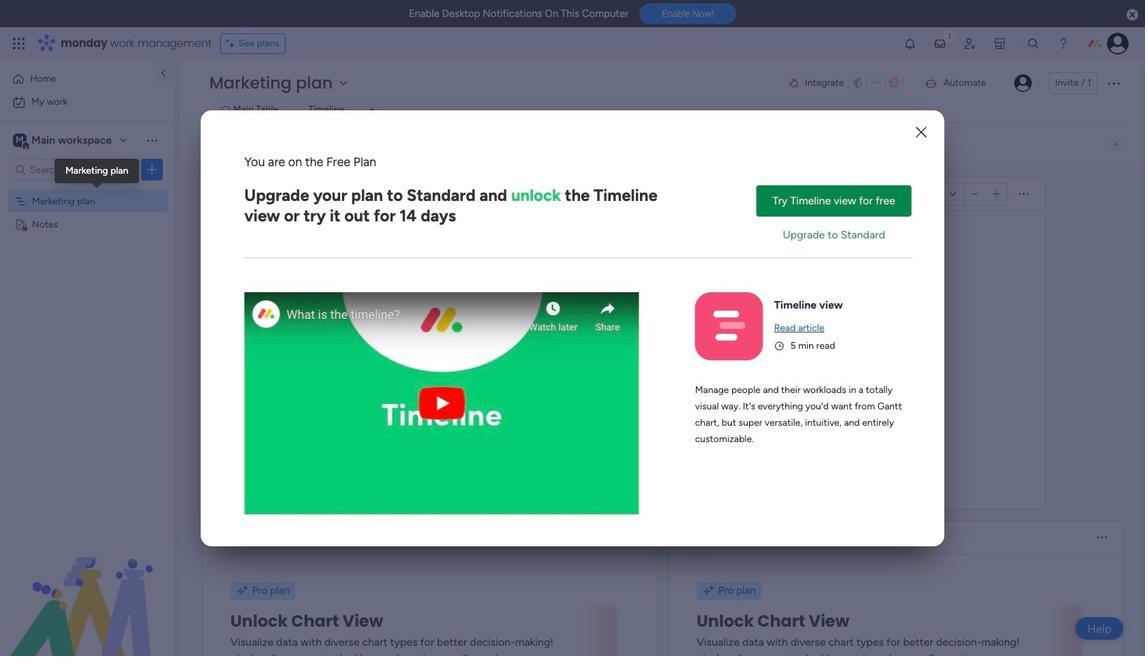 Task type: describe. For each thing, give the bounding box(es) containing it.
0 horizontal spatial more dots image
[[1019, 189, 1029, 199]]

see plans image
[[226, 36, 238, 51]]

0 vertical spatial option
[[8, 68, 145, 90]]

1 horizontal spatial more dots image
[[1098, 533, 1107, 543]]

1 image
[[944, 28, 956, 43]]

1 vertical spatial option
[[8, 91, 166, 113]]

select product image
[[12, 37, 26, 50]]

notifications image
[[903, 37, 917, 50]]

update feed image
[[933, 37, 947, 50]]

monday marketplace image
[[993, 37, 1007, 50]]

search everything image
[[1027, 37, 1041, 50]]

workspace selection element
[[13, 132, 114, 150]]

workspace image
[[13, 133, 27, 148]]

collapse image
[[1111, 139, 1122, 150]]

1 horizontal spatial kendall parks image
[[1107, 33, 1129, 55]]

v2 minus image
[[972, 189, 979, 199]]

payments.pricing.features.titles.timeline image
[[713, 311, 745, 342]]



Task type: vqa. For each thing, say whether or not it's contained in the screenshot.
tab list
yes



Task type: locate. For each thing, give the bounding box(es) containing it.
more dots image
[[1019, 189, 1029, 199], [1098, 533, 1107, 543]]

private board image
[[14, 218, 27, 230]]

lottie animation element
[[0, 519, 174, 657]]

help image
[[1057, 37, 1071, 50]]

lottie animation image
[[0, 519, 174, 657]]

invite members image
[[963, 37, 977, 50]]

1 vertical spatial more dots image
[[1098, 533, 1107, 543]]

main content
[[181, 166, 1146, 657]]

kendall parks image
[[1107, 33, 1129, 55], [1015, 74, 1032, 92]]

kendall parks image down dapulse close "icon"
[[1107, 33, 1129, 55]]

dapulse close image
[[1127, 8, 1139, 22]]

list box
[[0, 186, 174, 420]]

add view image
[[369, 105, 375, 116]]

Search in workspace field
[[29, 162, 114, 178]]

tab
[[361, 100, 383, 121]]

tab list
[[207, 100, 1125, 122]]

chart click to edit element
[[689, 528, 732, 548]]

2 vertical spatial option
[[0, 189, 174, 191]]

None field
[[223, 185, 387, 203], [223, 529, 265, 547], [223, 185, 387, 203], [223, 529, 265, 547]]

1 vertical spatial kendall parks image
[[1015, 74, 1032, 92]]

option
[[8, 68, 145, 90], [8, 91, 166, 113], [0, 189, 174, 191]]

0 horizontal spatial kendall parks image
[[1015, 74, 1032, 92]]

kendall parks image down search everything image
[[1015, 74, 1032, 92]]

v2 plus image
[[993, 189, 1000, 199]]

0 vertical spatial kendall parks image
[[1107, 33, 1129, 55]]

0 vertical spatial more dots image
[[1019, 189, 1029, 199]]



